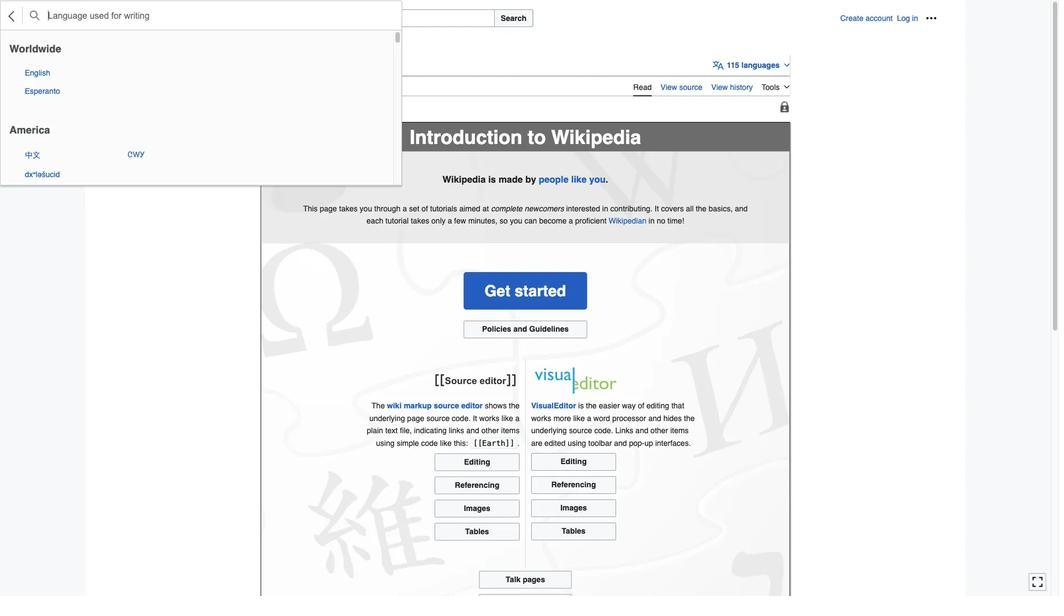 Task type: locate. For each thing, give the bounding box(es) containing it.
in left no
[[649, 216, 655, 225]]

code. up links
[[452, 414, 471, 423]]

2 horizontal spatial in
[[913, 14, 919, 23]]

wikipedian link
[[609, 216, 647, 225]]

1 horizontal spatial images link
[[532, 499, 617, 517]]

1 horizontal spatial referencing
[[552, 480, 596, 489]]

contributing.
[[611, 204, 653, 213]]

0 vertical spatial takes
[[339, 204, 358, 213]]

and
[[735, 204, 748, 213], [514, 325, 528, 334], [649, 414, 662, 423], [467, 426, 480, 435], [636, 426, 649, 435], [615, 439, 627, 447]]

code.
[[452, 414, 471, 423], [595, 426, 614, 435]]

0 horizontal spatial you
[[360, 204, 372, 213]]

source left the editor at the bottom left of page
[[434, 401, 459, 410]]

works for other
[[480, 414, 500, 423]]

None text field
[[47, 7, 390, 24]]

view
[[661, 83, 678, 91], [712, 83, 729, 91]]

. left are
[[518, 439, 520, 447]]

0 horizontal spatial using
[[376, 439, 395, 447]]

2 vertical spatial in
[[649, 216, 655, 225]]

0 vertical spatial in
[[913, 14, 919, 23]]

0 horizontal spatial referencing link
[[435, 477, 520, 494]]

dxʷləšucid
[[25, 170, 60, 179]]

1 horizontal spatial editing link
[[532, 453, 617, 471]]

1 horizontal spatial of
[[638, 401, 645, 410]]

0 horizontal spatial images
[[464, 504, 491, 512]]

1 horizontal spatial wikipedia
[[552, 126, 642, 148]]

like down shows
[[502, 414, 514, 423]]

visualeditor
[[532, 401, 577, 410]]

is the easier way of editing that works more like a word processor and hides the underlying source code. links and other items are edited using toolbar and pop-up interfaces.
[[532, 401, 695, 447]]

the right shows
[[509, 401, 520, 410]]

a
[[403, 204, 407, 213], [448, 216, 452, 225], [569, 216, 574, 225], [516, 414, 520, 423], [587, 414, 592, 423]]

only
[[432, 216, 446, 225]]

using right edited
[[568, 439, 587, 447]]

1 horizontal spatial editing
[[561, 457, 587, 466]]

0 horizontal spatial editing link
[[435, 453, 520, 471]]

. up proficient
[[606, 174, 609, 185]]

中文
[[25, 149, 40, 161]]

0 horizontal spatial items
[[502, 426, 520, 435]]

like right people
[[572, 174, 587, 185]]

items up [[earth]] .
[[502, 426, 520, 435]]

0 horizontal spatial page
[[320, 204, 337, 213]]

2 using from the left
[[568, 439, 587, 447]]

0 horizontal spatial wikipedia
[[443, 174, 486, 185]]

page down "markup" on the bottom of the page
[[407, 414, 425, 423]]

takes right this on the left
[[339, 204, 358, 213]]

1 vertical spatial underlying
[[532, 426, 567, 435]]

images link
[[532, 499, 617, 517], [435, 500, 520, 517]]

page right this on the left
[[320, 204, 337, 213]]

in for wikipedian in no time!
[[649, 216, 655, 225]]

takes inside interested in contributing. it covers all the basics, and each tutorial takes only a few minutes, so you can become a proficient
[[411, 216, 430, 225]]

and right basics,
[[735, 204, 748, 213]]

takes down set at top
[[411, 216, 430, 225]]

2 works from the left
[[532, 414, 552, 423]]

1 horizontal spatial images
[[561, 503, 587, 512]]

this page takes you through a set of tutorials aimed at complete newcomers
[[303, 204, 564, 213]]

the inside shows the underlying page source code. it works like a plain text file, indicating links and other items using simple code like this:
[[509, 401, 520, 410]]

interfaces.
[[656, 439, 691, 447]]

0 horizontal spatial of
[[422, 204, 428, 213]]

works inside is the easier way of editing that works more like a word processor and hides the underlying source code. links and other items are edited using toolbar and pop-up interfaces.
[[532, 414, 552, 423]]

1 view from the left
[[661, 83, 678, 91]]

referencing link down edited
[[532, 476, 617, 494]]

referencing down edited
[[552, 480, 596, 489]]

115 languages
[[727, 61, 780, 69]]

is down 'wikipedia:visualeditor/user guide' image
[[579, 401, 584, 410]]

0 vertical spatial is
[[489, 174, 496, 185]]

read
[[634, 83, 652, 91]]

1 vertical spatial .
[[518, 439, 520, 447]]

0 vertical spatial you
[[590, 174, 606, 185]]

referencing down this:
[[455, 480, 500, 489]]

tables
[[562, 527, 586, 535], [466, 527, 489, 536]]

0 horizontal spatial takes
[[339, 204, 358, 213]]

0 horizontal spatial editing
[[464, 457, 491, 466]]

2 horizontal spatial you
[[590, 174, 606, 185]]

115
[[727, 61, 740, 69]]

0 vertical spatial wikipedia
[[552, 126, 642, 148]]

0 horizontal spatial works
[[480, 414, 500, 423]]

1 vertical spatial of
[[638, 401, 645, 410]]

source inside shows the underlying page source code. it works like a plain text file, indicating links and other items using simple code like this:
[[427, 414, 450, 423]]

source down "wiki markup source editor" link
[[427, 414, 450, 423]]

indicating
[[414, 426, 447, 435]]

1 horizontal spatial view
[[712, 83, 729, 91]]

0 vertical spatial it
[[655, 204, 659, 213]]

wikipedia is made by people like you .
[[443, 174, 609, 185]]

in up proficient
[[603, 204, 609, 213]]

policies
[[482, 325, 512, 334]]

editing link for images link to the left
[[435, 453, 520, 471]]

other up up
[[651, 426, 669, 435]]

2 other from the left
[[651, 426, 669, 435]]

hides
[[664, 414, 682, 423]]

the
[[696, 204, 707, 213], [509, 401, 520, 410], [586, 401, 597, 410], [685, 414, 695, 423]]

works down shows
[[480, 414, 500, 423]]

through
[[375, 204, 401, 213]]

referencing for images link to the left
[[455, 480, 500, 489]]

0 vertical spatial code.
[[452, 414, 471, 423]]

source
[[680, 83, 703, 91], [434, 401, 459, 410], [427, 414, 450, 423], [569, 426, 593, 435]]

you right so
[[510, 216, 523, 225]]

1 vertical spatial page
[[407, 414, 425, 423]]

0 horizontal spatial other
[[482, 426, 499, 435]]

shows the underlying page source code. it works like a plain text file, indicating links and other items using simple code like this:
[[367, 401, 520, 447]]

log in and more options image
[[927, 13, 938, 24]]

1 horizontal spatial takes
[[411, 216, 430, 225]]

tables link
[[532, 523, 617, 540], [435, 523, 520, 541]]

the inside interested in contributing. it covers all the basics, and each tutorial takes only a few minutes, so you can become a proficient
[[696, 204, 707, 213]]

view for view history
[[712, 83, 729, 91]]

images
[[561, 503, 587, 512], [464, 504, 491, 512]]

1 horizontal spatial .
[[606, 174, 609, 185]]

0 horizontal spatial code.
[[452, 414, 471, 423]]

a inside is the easier way of editing that works more like a word processor and hides the underlying source code. links and other items are edited using toolbar and pop-up interfaces.
[[587, 414, 592, 423]]

page
[[320, 204, 337, 213], [407, 414, 425, 423]]

underlying inside shows the underlying page source code. it works like a plain text file, indicating links and other items using simple code like this:
[[370, 414, 405, 423]]

1 horizontal spatial code.
[[595, 426, 614, 435]]

works inside shows the underlying page source code. it works like a plain text file, indicating links and other items using simple code like this:
[[480, 414, 500, 423]]

it down the editor at the bottom left of page
[[473, 414, 477, 423]]

interested in contributing. it covers all the basics, and each tutorial takes only a few minutes, so you can become a proficient
[[367, 204, 748, 225]]

plain
[[367, 426, 383, 435]]

it up no
[[655, 204, 659, 213]]

and inside interested in contributing. it covers all the basics, and each tutorial takes only a few minutes, so you can become a proficient
[[735, 204, 748, 213]]

editing link down edited
[[532, 453, 617, 471]]

1 vertical spatial in
[[603, 204, 609, 213]]

1 horizontal spatial is
[[579, 401, 584, 410]]

0 vertical spatial underlying
[[370, 414, 405, 423]]

1 vertical spatial is
[[579, 401, 584, 410]]

pop-
[[630, 439, 645, 447]]

search button
[[495, 9, 534, 27]]

code. down word
[[595, 426, 614, 435]]

underlying
[[370, 414, 405, 423], [532, 426, 567, 435]]

and right links
[[467, 426, 480, 435]]

no
[[657, 216, 666, 225]]

2 view from the left
[[712, 83, 729, 91]]

editing
[[647, 401, 670, 410]]

1 works from the left
[[480, 414, 500, 423]]

referencing link
[[532, 476, 617, 494], [435, 477, 520, 494]]

2 items from the left
[[671, 426, 689, 435]]

using down text
[[376, 439, 395, 447]]

1 vertical spatial code.
[[595, 426, 614, 435]]

0 vertical spatial .
[[606, 174, 609, 185]]

1 using from the left
[[376, 439, 395, 447]]

images for images link to the left
[[464, 504, 491, 512]]

takes
[[339, 204, 358, 213], [411, 216, 430, 225]]

source down more
[[569, 426, 593, 435]]

works for underlying
[[532, 414, 552, 423]]

basics,
[[709, 204, 733, 213]]

underlying up edited
[[532, 426, 567, 435]]

read link
[[634, 76, 652, 96]]

0 vertical spatial of
[[422, 204, 428, 213]]

view left history
[[712, 83, 729, 91]]

a up [[earth]] .
[[516, 414, 520, 423]]

other inside is the easier way of editing that works more like a word processor and hides the underlying source code. links and other items are edited using toolbar and pop-up interfaces.
[[651, 426, 669, 435]]

a left word
[[587, 414, 592, 423]]

you up the interested
[[590, 174, 606, 185]]

0 vertical spatial page
[[320, 204, 337, 213]]

0 horizontal spatial .
[[518, 439, 520, 447]]

1 horizontal spatial page
[[407, 414, 425, 423]]

1 other from the left
[[482, 426, 499, 435]]

talk
[[506, 575, 521, 584]]

1 horizontal spatial tables
[[562, 527, 586, 535]]

1 vertical spatial takes
[[411, 216, 430, 225]]

images for the rightmost images link
[[561, 503, 587, 512]]

1 vertical spatial wikipedia
[[443, 174, 486, 185]]

1 horizontal spatial underlying
[[532, 426, 567, 435]]

in right log
[[913, 14, 919, 23]]

you
[[590, 174, 606, 185], [360, 204, 372, 213], [510, 216, 523, 225]]

[[earth]]
[[473, 439, 515, 448]]

0 horizontal spatial in
[[603, 204, 609, 213]]

referencing for the rightmost images link
[[552, 480, 596, 489]]

guidelines
[[530, 325, 569, 334]]

of inside is the easier way of editing that works more like a word processor and hides the underlying source code. links and other items are edited using toolbar and pop-up interfaces.
[[638, 401, 645, 410]]

0 horizontal spatial referencing
[[455, 480, 500, 489]]

referencing link for the rightmost images link
[[532, 476, 617, 494]]

complete
[[491, 204, 523, 213]]

the right hides
[[685, 414, 695, 423]]

dxʷləšucid link
[[20, 166, 94, 183]]

fullscreen image
[[1033, 577, 1044, 588]]

underlying up text
[[370, 414, 405, 423]]

0 horizontal spatial tables link
[[435, 523, 520, 541]]

1 horizontal spatial items
[[671, 426, 689, 435]]

1 horizontal spatial referencing link
[[532, 476, 617, 494]]

in inside the personal tools navigation
[[913, 14, 919, 23]]

language progressive image
[[713, 60, 724, 71]]

ꮳꮃꭹ link
[[123, 145, 197, 163]]

talk pages
[[506, 575, 546, 584]]

of
[[422, 204, 428, 213], [638, 401, 645, 410]]

works down the visualeditor "link"
[[532, 414, 552, 423]]

1 horizontal spatial tables link
[[532, 523, 617, 540]]

get started
[[485, 282, 567, 300]]

1 horizontal spatial other
[[651, 426, 669, 435]]

and right policies
[[514, 325, 528, 334]]

is left 'made'
[[489, 174, 496, 185]]

items up interfaces.
[[671, 426, 689, 435]]

1 horizontal spatial in
[[649, 216, 655, 225]]

can
[[525, 216, 537, 225]]

create
[[841, 14, 864, 23]]

code. inside is the easier way of editing that works more like a word processor and hides the underlying source code. links and other items are edited using toolbar and pop-up interfaces.
[[595, 426, 614, 435]]

中文 link
[[20, 145, 94, 165]]

toolbar
[[589, 439, 612, 447]]

0 horizontal spatial underlying
[[370, 414, 405, 423]]

editing down edited
[[561, 457, 587, 466]]

introduction to wikipedia main content
[[256, 50, 797, 596]]

other up [[earth]]
[[482, 426, 499, 435]]

source left view history
[[680, 83, 703, 91]]

esperanto
[[25, 87, 60, 95]]

like right more
[[574, 414, 585, 423]]

referencing link down this:
[[435, 477, 520, 494]]

referencing
[[552, 480, 596, 489], [455, 480, 500, 489]]

in inside interested in contributing. it covers all the basics, and each tutorial takes only a few minutes, so you can become a proficient
[[603, 204, 609, 213]]

view history link
[[712, 76, 753, 95]]

0 horizontal spatial is
[[489, 174, 496, 185]]

editing link down this:
[[435, 453, 520, 471]]

2 vertical spatial you
[[510, 216, 523, 225]]

1 horizontal spatial you
[[510, 216, 523, 225]]

1 horizontal spatial works
[[532, 414, 552, 423]]

view right read
[[661, 83, 678, 91]]

editing for images link to the left
[[464, 457, 491, 466]]

introduction
[[410, 126, 523, 148]]

0 horizontal spatial it
[[473, 414, 477, 423]]

you up each
[[360, 204, 372, 213]]

in
[[913, 14, 919, 23], [603, 204, 609, 213], [649, 216, 655, 225]]

like
[[572, 174, 587, 185], [502, 414, 514, 423], [574, 414, 585, 423], [440, 439, 452, 447]]

1 horizontal spatial using
[[568, 439, 587, 447]]

personal tools navigation
[[841, 9, 941, 27]]

1 items from the left
[[502, 426, 520, 435]]

. inside [[earth]] .
[[518, 439, 520, 447]]

of right set at top
[[422, 204, 428, 213]]

the right all
[[696, 204, 707, 213]]

get
[[485, 282, 511, 300]]

0 horizontal spatial view
[[661, 83, 678, 91]]

editor
[[462, 401, 483, 410]]

worldwide
[[9, 43, 61, 55]]

and up pop-
[[636, 426, 649, 435]]

1 vertical spatial it
[[473, 414, 477, 423]]

1 horizontal spatial it
[[655, 204, 659, 213]]

Language used for writing text field
[[47, 7, 390, 24]]

started
[[515, 282, 567, 300]]

aimed
[[460, 204, 481, 213]]

of right way
[[638, 401, 645, 410]]

editing down this:
[[464, 457, 491, 466]]

works
[[480, 414, 500, 423], [532, 414, 552, 423]]



Task type: describe. For each thing, give the bounding box(es) containing it.
code
[[422, 439, 438, 447]]

so
[[500, 216, 508, 225]]

talk pages link
[[479, 571, 572, 589]]

links
[[449, 426, 465, 435]]

page semi-protected image
[[780, 101, 791, 112]]

english link
[[20, 64, 103, 81]]

log in link
[[898, 14, 919, 23]]

become
[[540, 216, 567, 225]]

edited
[[545, 439, 566, 447]]

way
[[623, 401, 636, 410]]

help:wikitext image
[[432, 365, 520, 396]]

at
[[483, 204, 489, 213]]

wikipedia:visualeditor/user guide image
[[532, 365, 620, 396]]

are
[[532, 439, 543, 447]]

and inside shows the underlying page source code. it works like a plain text file, indicating links and other items using simple code like this:
[[467, 426, 480, 435]]

processor
[[613, 414, 647, 423]]

tables link for images link to the left
[[435, 523, 520, 541]]

it inside interested in contributing. it covers all the basics, and each tutorial takes only a few minutes, so you can become a proficient
[[655, 204, 659, 213]]

to
[[528, 126, 546, 148]]

interested
[[567, 204, 601, 213]]

word
[[594, 414, 611, 423]]

using inside shows the underlying page source code. it works like a plain text file, indicating links and other items using simple code like this:
[[376, 439, 395, 447]]

code. inside shows the underlying page source code. it works like a plain text file, indicating links and other items using simple code like this:
[[452, 414, 471, 423]]

tutorials
[[430, 204, 458, 213]]

wikipedian
[[609, 216, 647, 225]]

text
[[386, 426, 398, 435]]

other inside shows the underlying page source code. it works like a plain text file, indicating links and other items using simple code like this:
[[482, 426, 499, 435]]

that
[[672, 401, 685, 410]]

menu image
[[114, 13, 125, 24]]

people
[[539, 174, 569, 185]]

time!
[[668, 216, 685, 225]]

items inside shows the underlying page source code. it works like a plain text file, indicating links and other items using simple code like this:
[[502, 426, 520, 435]]

visualeditor link
[[532, 401, 577, 410]]

and down links
[[615, 439, 627, 447]]

newcomers
[[525, 204, 564, 213]]

like left this:
[[440, 439, 452, 447]]

view source link
[[661, 76, 703, 95]]

ꮳꮃꭹ
[[128, 150, 145, 159]]

Search search field
[[258, 9, 841, 27]]

wiki
[[387, 401, 402, 410]]

all
[[686, 204, 694, 213]]

the wiki markup source editor
[[372, 401, 483, 410]]

easier
[[599, 401, 620, 410]]

in for interested in contributing. it covers all the basics, and each tutorial takes only a few minutes, so you can become a proficient
[[603, 204, 609, 213]]

1 vertical spatial you
[[360, 204, 372, 213]]

a left few at the top
[[448, 216, 452, 225]]

account
[[866, 14, 893, 23]]

by
[[526, 174, 537, 185]]

the up word
[[586, 401, 597, 410]]

america
[[9, 124, 50, 136]]

a inside shows the underlying page source code. it works like a plain text file, indicating links and other items using simple code like this:
[[516, 414, 520, 423]]

get started link
[[464, 272, 588, 310]]

policies and guidelines link
[[464, 321, 588, 339]]

you inside interested in contributing. it covers all the basics, and each tutorial takes only a few minutes, so you can become a proficient
[[510, 216, 523, 225]]

made
[[499, 174, 523, 185]]

pages
[[523, 575, 546, 584]]

tables link for the rightmost images link
[[532, 523, 617, 540]]

[[earth]] .
[[473, 439, 520, 448]]

a left set at top
[[403, 204, 407, 213]]

tools
[[762, 83, 780, 91]]

minutes,
[[469, 216, 498, 225]]

this
[[303, 204, 318, 213]]

languages
[[742, 61, 780, 69]]

items inside is the easier way of editing that works more like a word processor and hides the underlying source code. links and other items are edited using toolbar and pop-up interfaces.
[[671, 426, 689, 435]]

esperanto link
[[20, 82, 103, 100]]

using inside is the easier way of editing that works more like a word processor and hides the underlying source code. links and other items are edited using toolbar and pop-up interfaces.
[[568, 439, 587, 447]]

and down editing
[[649, 414, 662, 423]]

policies and guidelines
[[482, 325, 569, 334]]

markup
[[404, 401, 432, 410]]

create account link
[[841, 14, 893, 23]]

links
[[616, 426, 634, 435]]

view history
[[712, 83, 753, 91]]

simple
[[397, 439, 419, 447]]

file,
[[400, 426, 412, 435]]

search
[[501, 14, 527, 23]]

wiki markup source editor link
[[387, 401, 483, 410]]

underlying inside is the easier way of editing that works more like a word processor and hides the underlying source code. links and other items are edited using toolbar and pop-up interfaces.
[[532, 426, 567, 435]]

and inside policies and guidelines link
[[514, 325, 528, 334]]

english
[[25, 68, 50, 77]]

this:
[[454, 439, 468, 447]]

editing link for the rightmost images link
[[532, 453, 617, 471]]

0 horizontal spatial images link
[[435, 500, 520, 517]]

each
[[367, 216, 384, 225]]

log
[[898, 14, 911, 23]]

history
[[731, 83, 753, 91]]

is inside is the easier way of editing that works more like a word processor and hides the underlying source code. links and other items are edited using toolbar and pop-up interfaces.
[[579, 401, 584, 410]]

shows
[[485, 401, 507, 410]]

0 horizontal spatial tables
[[466, 527, 489, 536]]

tutorial
[[386, 216, 409, 225]]

Search Wikipedia search field
[[271, 9, 495, 27]]

editing for the rightmost images link
[[561, 457, 587, 466]]

referencing link for images link to the left
[[435, 477, 520, 494]]

wikipedian in no time!
[[609, 216, 685, 225]]

more
[[554, 414, 572, 423]]

it inside shows the underlying page source code. it works like a plain text file, indicating links and other items using simple code like this:
[[473, 414, 477, 423]]

like inside is the easier way of editing that works more like a word processor and hides the underlying source code. links and other items are edited using toolbar and pop-up interfaces.
[[574, 414, 585, 423]]

view for view source
[[661, 83, 678, 91]]

few
[[455, 216, 467, 225]]

source inside is the easier way of editing that works more like a word processor and hides the underlying source code. links and other items are edited using toolbar and pop-up interfaces.
[[569, 426, 593, 435]]

proficient
[[576, 216, 607, 225]]

a down the interested
[[569, 216, 574, 225]]

the
[[372, 401, 385, 410]]

page inside shows the underlying page source code. it works like a plain text file, indicating links and other items using simple code like this:
[[407, 414, 425, 423]]



Task type: vqa. For each thing, say whether or not it's contained in the screenshot.
the leftmost images
yes



